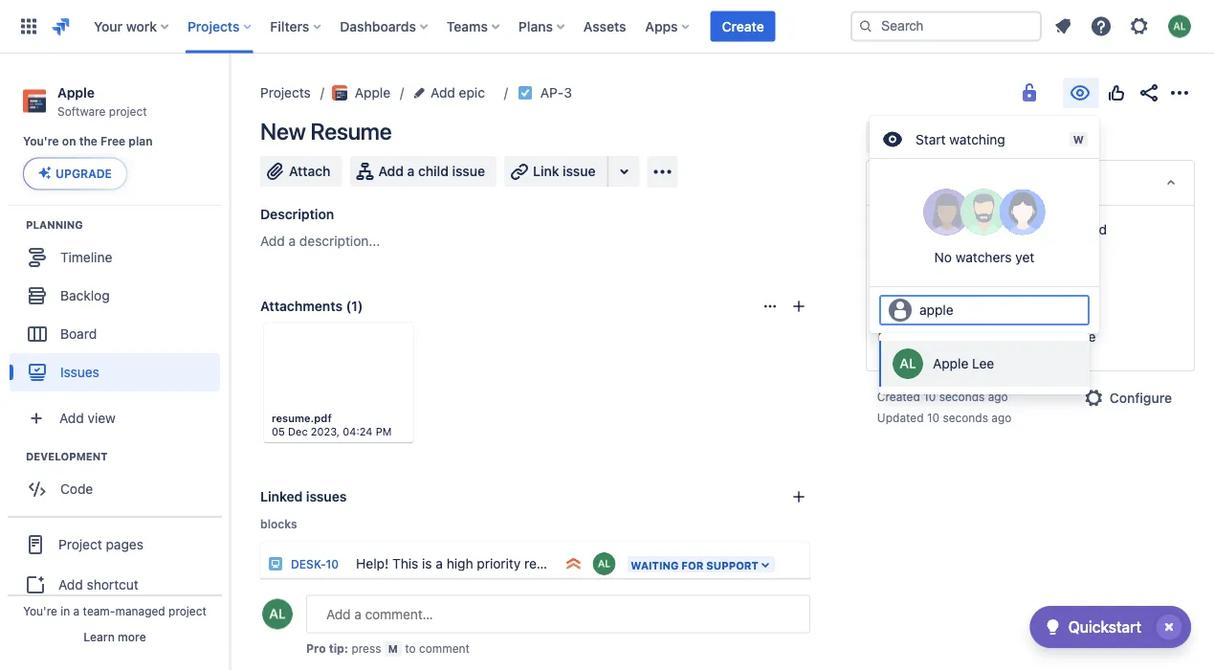 Task type: vqa. For each thing, say whether or not it's contained in the screenshot.
10 associated with DESK-10
yes



Task type: describe. For each thing, give the bounding box(es) containing it.
reporter
[[879, 329, 927, 343]]

(1)
[[346, 298, 363, 314]]

add a child issue
[[379, 163, 485, 179]]

planning group
[[10, 217, 229, 397]]

10 for created 10 seconds ago updated 10 seconds ago
[[924, 390, 937, 403]]

teams button
[[441, 11, 507, 42]]

board
[[60, 325, 97, 341]]

managed
[[115, 604, 165, 618]]

task image
[[518, 85, 533, 101]]

plans
[[519, 18, 553, 34]]

request
[[525, 555, 572, 571]]

details element
[[866, 160, 1196, 206]]

your
[[94, 18, 123, 34]]

actions image
[[1169, 81, 1192, 104]]

profile image of apple lee image
[[262, 599, 293, 630]]

link
[[533, 163, 560, 179]]

m
[[389, 643, 398, 655]]

project pages link
[[8, 523, 222, 565]]

your work button
[[88, 11, 176, 42]]

pages
[[106, 536, 144, 552]]

add attachment image
[[792, 299, 807, 314]]

issue type: it help image
[[268, 556, 283, 572]]

a down the description on the left top of page
[[289, 233, 296, 249]]

1 vertical spatial seconds
[[943, 411, 989, 424]]

add shortcut
[[58, 576, 139, 592]]

notifications image
[[1052, 15, 1075, 38]]

work
[[126, 18, 157, 34]]

issues
[[306, 489, 347, 505]]

settings image
[[1129, 15, 1152, 38]]

assignee
[[879, 222, 929, 236]]

add for add a child issue
[[379, 163, 404, 179]]

10 for desk-10
[[326, 558, 339, 571]]

0 horizontal spatial apple lee image
[[593, 552, 616, 575]]

labels
[[879, 287, 915, 301]]

development image
[[3, 445, 26, 468]]

help image
[[1091, 15, 1113, 38]]

apple up created 10 seconds ago updated 10 seconds ago
[[933, 356, 969, 372]]

linked
[[260, 489, 303, 505]]

view
[[88, 410, 116, 426]]

apps button
[[640, 11, 698, 42]]

link web pages and more image
[[613, 160, 636, 183]]

watching
[[950, 131, 1006, 147]]

1 horizontal spatial apple lee
[[1035, 328, 1097, 344]]

project pages
[[58, 536, 144, 552]]

blocks
[[260, 517, 297, 530]]

apple down 'assign to me'
[[1035, 328, 1071, 344]]

apple right "apple" icon
[[355, 85, 391, 101]]

attachments (1)
[[260, 298, 363, 314]]

add app image
[[652, 160, 675, 183]]

project inside apple software project
[[109, 104, 147, 118]]

none
[[1001, 286, 1033, 302]]

on
[[62, 135, 76, 148]]

1 vertical spatial to
[[405, 642, 416, 655]]

issues
[[60, 364, 99, 380]]

yet
[[1016, 249, 1035, 265]]

backlog
[[60, 287, 110, 303]]

1 vertical spatial apple lee
[[933, 356, 995, 372]]

issue inside link issue 'button'
[[563, 163, 596, 179]]

add epic button
[[412, 81, 491, 104]]

add shortcut button
[[8, 565, 222, 603]]

add a description...
[[260, 233, 380, 249]]

link issue button
[[505, 156, 609, 187]]

planning
[[26, 218, 83, 231]]

planning image
[[3, 213, 26, 236]]

check image
[[1042, 616, 1065, 639]]

all
[[315, 654, 331, 670]]

a inside add a child issue button
[[407, 163, 415, 179]]

you're in a team-managed project
[[23, 604, 207, 618]]

dashboards
[[340, 18, 416, 34]]

0 vertical spatial ago
[[989, 390, 1009, 403]]

assets link
[[578, 11, 632, 42]]

projects for projects popup button
[[188, 18, 240, 34]]

0 vertical spatial seconds
[[940, 390, 985, 403]]

created
[[878, 390, 921, 403]]

sidebar navigation image
[[209, 77, 251, 115]]

start watching
[[916, 131, 1006, 147]]

copy link to issue image
[[569, 84, 584, 100]]

the
[[79, 135, 98, 148]]

help!
[[356, 555, 389, 571]]

description
[[260, 206, 334, 222]]

comment
[[419, 642, 470, 655]]

add for add shortcut
[[58, 576, 83, 592]]

quickstart
[[1069, 618, 1142, 636]]

assign to me
[[1001, 249, 1081, 265]]

projects link
[[260, 81, 311, 104]]

resume
[[311, 118, 392, 145]]

learn more
[[84, 630, 146, 643]]

attach
[[289, 163, 331, 179]]

in
[[61, 604, 70, 618]]

configure link
[[1076, 383, 1184, 414]]

3
[[564, 85, 573, 101]]

new
[[260, 118, 306, 145]]

press
[[352, 642, 381, 655]]

activity
[[260, 628, 309, 643]]

upgrade
[[56, 167, 112, 180]]

Search field
[[851, 11, 1043, 42]]

add epic
[[431, 85, 485, 101]]

primary element
[[11, 0, 851, 53]]

free
[[101, 135, 126, 148]]

add for add a description...
[[260, 233, 285, 249]]

appswitcher icon image
[[17, 15, 40, 38]]

ap-3 link
[[541, 81, 573, 104]]

learn
[[84, 630, 115, 643]]

link issue
[[533, 163, 596, 179]]

team-
[[83, 604, 115, 618]]

code
[[60, 481, 93, 496]]



Task type: locate. For each thing, give the bounding box(es) containing it.
more
[[118, 630, 146, 643]]

backlog link
[[10, 276, 220, 314]]

1 horizontal spatial project
[[169, 604, 207, 618]]

epic
[[459, 85, 485, 101]]

a right 'is' on the bottom left of page
[[436, 555, 443, 571]]

apple lee image right priority: highest icon
[[593, 552, 616, 575]]

help! this is a high priority request link
[[349, 545, 572, 583]]

your work
[[94, 18, 157, 34]]

search image
[[859, 19, 874, 34]]

Add a comment… field
[[306, 595, 811, 633]]

add up in at bottom left
[[58, 576, 83, 592]]

share image
[[1138, 81, 1161, 104]]

me
[[1062, 249, 1081, 265]]

projects up sidebar navigation icon
[[188, 18, 240, 34]]

ago
[[989, 390, 1009, 403], [992, 411, 1012, 424]]

banner containing your work
[[0, 0, 1215, 54]]

10 right updated
[[928, 411, 940, 424]]

watchers
[[956, 249, 1013, 265]]

learn more button
[[84, 629, 146, 644]]

plan
[[129, 135, 153, 148]]

10 right created
[[924, 390, 937, 403]]

add left child
[[379, 163, 404, 179]]

1 vertical spatial lee
[[973, 356, 995, 372]]

1 vertical spatial projects
[[260, 85, 311, 101]]

history button
[[433, 651, 490, 671]]

lee
[[1074, 328, 1097, 344], [973, 356, 995, 372]]

to left me at top right
[[1045, 249, 1058, 265]]

development
[[26, 450, 108, 462]]

you're on the free plan
[[23, 135, 153, 148]]

you're for you're in a team-managed project
[[23, 604, 57, 618]]

to right m
[[405, 642, 416, 655]]

updated
[[878, 411, 924, 424]]

add
[[431, 85, 456, 101], [379, 163, 404, 179], [260, 233, 285, 249], [59, 410, 84, 426], [58, 576, 83, 592]]

desk-10
[[291, 558, 339, 571]]

0 vertical spatial project
[[109, 104, 147, 118]]

apple inside apple software project
[[57, 84, 95, 100]]

add left epic
[[431, 85, 456, 101]]

help! this is a high priority request
[[356, 555, 572, 571]]

priority: highest image
[[564, 554, 583, 573]]

add left view
[[59, 410, 84, 426]]

project right managed
[[169, 604, 207, 618]]

None text field
[[920, 301, 958, 320]]

issue right link
[[563, 163, 596, 179]]

w
[[1074, 133, 1085, 146]]

quickstart button
[[1031, 606, 1192, 648]]

1 horizontal spatial lee
[[1074, 328, 1097, 344]]

filters button
[[265, 11, 329, 42]]

tip:
[[329, 642, 349, 655]]

2 you're from the top
[[23, 604, 57, 618]]

apple lee image down reporter
[[893, 349, 924, 379]]

attachments
[[260, 298, 343, 314]]

apple lee
[[1035, 328, 1097, 344], [933, 356, 995, 372]]

add for add epic
[[431, 85, 456, 101]]

dismiss quickstart image
[[1155, 612, 1185, 642]]

0 horizontal spatial project
[[109, 104, 147, 118]]

desk-10 link
[[291, 558, 339, 571]]

1 horizontal spatial issue
[[563, 163, 596, 179]]

0 vertical spatial projects
[[188, 18, 240, 34]]

development group
[[10, 448, 229, 514]]

apple lee up created 10 seconds ago updated 10 seconds ago
[[933, 356, 995, 372]]

1 horizontal spatial to
[[1045, 249, 1058, 265]]

create button
[[711, 11, 776, 42]]

2 issue from the left
[[563, 163, 596, 179]]

apple up software
[[57, 84, 95, 100]]

shortcut
[[87, 576, 139, 592]]

0 horizontal spatial projects
[[188, 18, 240, 34]]

a
[[407, 163, 415, 179], [289, 233, 296, 249], [436, 555, 443, 571], [73, 604, 80, 618]]

0 horizontal spatial issue
[[452, 163, 485, 179]]

comments button
[[345, 651, 425, 671]]

banner
[[0, 0, 1215, 54]]

menu bar containing all
[[306, 651, 494, 671]]

10 left help! on the left bottom of the page
[[326, 558, 339, 571]]

pro tip: press m to comment
[[306, 642, 470, 655]]

new resume
[[260, 118, 392, 145]]

jira image
[[50, 15, 73, 38], [50, 15, 73, 38]]

to inside the assign to me button
[[1045, 249, 1058, 265]]

your profile and settings image
[[1169, 15, 1192, 38]]

apple image
[[332, 85, 347, 101]]

dashboards button
[[334, 11, 436, 42]]

1 horizontal spatial projects
[[260, 85, 311, 101]]

project
[[58, 536, 102, 552]]

you're left in at bottom left
[[23, 604, 57, 618]]

priority
[[477, 555, 521, 571]]

vote options: no one has voted for this issue yet. image
[[1106, 81, 1129, 104]]

unassigned
[[1035, 221, 1108, 237]]

group
[[8, 515, 222, 651]]

1 vertical spatial 10
[[928, 411, 940, 424]]

1 vertical spatial apple lee image
[[593, 552, 616, 575]]

watch options: you are not watching this issue, 0 people watching image
[[1069, 81, 1092, 104]]

apple software project
[[57, 84, 147, 118]]

timeline link
[[10, 238, 220, 276]]

assets
[[584, 18, 627, 34]]

0 horizontal spatial lee
[[973, 356, 995, 372]]

this
[[393, 555, 419, 571]]

project
[[109, 104, 147, 118], [169, 604, 207, 618]]

teams
[[447, 18, 488, 34]]

apple
[[57, 84, 95, 100], [355, 85, 391, 101], [1035, 328, 1071, 344], [933, 356, 969, 372]]

link an issue image
[[792, 489, 807, 505]]

projects inside popup button
[[188, 18, 240, 34]]

1 horizontal spatial apple lee image
[[893, 349, 924, 379]]

1 you're from the top
[[23, 135, 59, 148]]

child
[[418, 163, 449, 179]]

0 vertical spatial apple lee
[[1035, 328, 1097, 344]]

you're
[[23, 135, 59, 148], [23, 604, 57, 618]]

seconds right created
[[940, 390, 985, 403]]

comments
[[351, 654, 419, 670]]

add inside dropdown button
[[431, 85, 456, 101]]

0 vertical spatial 10
[[924, 390, 937, 403]]

filters
[[270, 18, 310, 34]]

0 vertical spatial you're
[[23, 135, 59, 148]]

description...
[[300, 233, 380, 249]]

seconds right updated
[[943, 411, 989, 424]]

attach button
[[260, 156, 342, 187]]

issue inside add a child issue button
[[452, 163, 485, 179]]

0 vertical spatial lee
[[1074, 328, 1097, 344]]

ap-3
[[541, 85, 573, 101]]

menu bar
[[306, 651, 494, 671]]

start
[[916, 131, 946, 147]]

add view button
[[11, 399, 218, 437]]

you're for you're on the free plan
[[23, 135, 59, 148]]

assign
[[1001, 249, 1042, 265]]

1 issue from the left
[[452, 163, 485, 179]]

apple link
[[332, 81, 391, 104]]

history
[[438, 654, 484, 670]]

configure
[[1110, 390, 1173, 406]]

10
[[924, 390, 937, 403], [928, 411, 940, 424], [326, 558, 339, 571]]

apple lee down me at top right
[[1035, 328, 1097, 344]]

projects
[[188, 18, 240, 34], [260, 85, 311, 101]]

you're left on at top left
[[23, 135, 59, 148]]

no watchers yet
[[935, 249, 1035, 265]]

pro
[[306, 642, 326, 655]]

apple lee image
[[893, 349, 924, 379], [593, 552, 616, 575]]

1 vertical spatial you're
[[23, 604, 57, 618]]

0 vertical spatial apple lee image
[[893, 349, 924, 379]]

issue right child
[[452, 163, 485, 179]]

1 vertical spatial ago
[[992, 411, 1012, 424]]

attachments menu image
[[763, 299, 778, 314]]

add view
[[59, 410, 116, 426]]

all button
[[310, 651, 337, 671]]

timeline
[[60, 249, 112, 265]]

upgrade button
[[24, 158, 126, 189]]

issue
[[452, 163, 485, 179], [563, 163, 596, 179]]

project up plan
[[109, 104, 147, 118]]

projects up new
[[260, 85, 311, 101]]

projects button
[[182, 11, 259, 42]]

a left child
[[407, 163, 415, 179]]

desk-
[[291, 558, 326, 571]]

lee up configure link
[[1074, 328, 1097, 344]]

linked issues
[[260, 489, 347, 505]]

assign to me button
[[1001, 248, 1176, 267]]

create
[[722, 18, 765, 34]]

0 vertical spatial to
[[1045, 249, 1058, 265]]

0 horizontal spatial to
[[405, 642, 416, 655]]

a inside help! this is a high priority request link
[[436, 555, 443, 571]]

add inside popup button
[[59, 410, 84, 426]]

0 horizontal spatial apple lee
[[933, 356, 995, 372]]

projects for projects link
[[260, 85, 311, 101]]

2 vertical spatial 10
[[326, 558, 339, 571]]

lee up created 10 seconds ago updated 10 seconds ago
[[973, 356, 995, 372]]

add for add view
[[59, 410, 84, 426]]

1 vertical spatial project
[[169, 604, 207, 618]]

no
[[935, 249, 953, 265]]

a right in at bottom left
[[73, 604, 80, 618]]

seconds
[[940, 390, 985, 403], [943, 411, 989, 424]]

add down the description on the left top of page
[[260, 233, 285, 249]]

group containing project pages
[[8, 515, 222, 651]]



